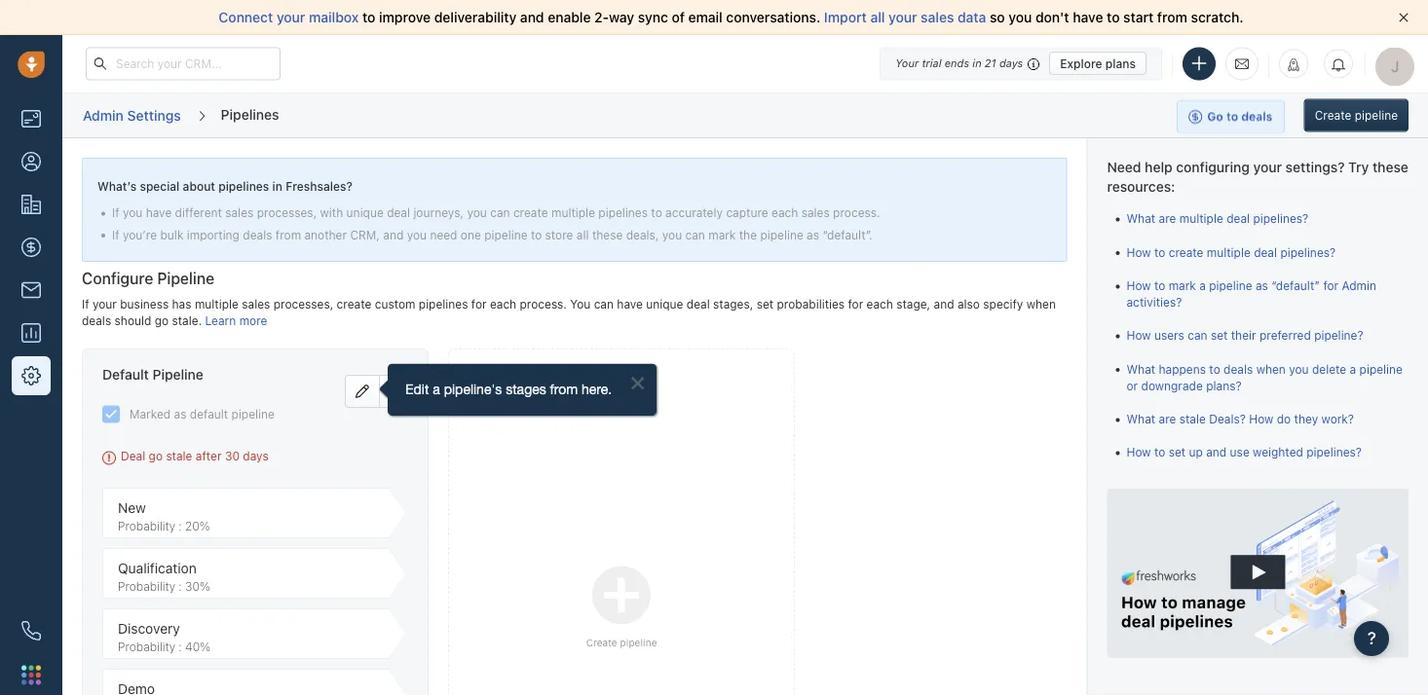 Task type: describe. For each thing, give the bounding box(es) containing it.
stages,
[[714, 297, 754, 311]]

have inside 'if you have different sales processes, with unique deal journeys, you can create multiple pipelines to accurately capture each sales process. if you're bulk importing deals from another crm, and you need one pipeline to store all these deals, you can mark the pipeline as "default".'
[[146, 206, 172, 220]]

way
[[609, 9, 635, 25]]

qualification probability : 30%
[[118, 561, 210, 594]]

send email image
[[1236, 56, 1250, 72]]

if for you
[[112, 206, 119, 220]]

your inside 'need help configuring your settings? try these resources:'
[[1254, 159, 1283, 175]]

more
[[239, 314, 267, 328]]

your inside if your business has multiple sales processes, create custom pipelines for each process. you can have unique deal stages, set probabilities for each stage, and also specify when deals should go stale.
[[93, 297, 117, 311]]

after
[[196, 450, 222, 463]]

preferred
[[1260, 329, 1312, 343]]

should
[[115, 314, 151, 328]]

sync
[[638, 9, 668, 25]]

deal inside 'if you have different sales processes, with unique deal journeys, you can create multiple pipelines to accurately capture each sales process. if you're bulk importing deals from another crm, and you need one pipeline to store all these deals, you can mark the pipeline as "default".'
[[387, 206, 410, 220]]

what are multiple deal pipelines?
[[1127, 212, 1309, 226]]

stale for after
[[166, 450, 192, 463]]

0 horizontal spatial pipelines
[[219, 180, 269, 193]]

admin settings
[[83, 107, 181, 123]]

plans
[[1106, 57, 1137, 70]]

connect your mailbox to improve deliverability and enable 2-way sync of email conversations. import all your sales data so you don't have to start from scratch.
[[219, 9, 1244, 25]]

and right up
[[1207, 446, 1227, 460]]

stale for deals?
[[1180, 413, 1207, 426]]

to inside how to mark a pipeline as "default" for admin activities?
[[1155, 279, 1166, 293]]

2 horizontal spatial set
[[1211, 329, 1229, 343]]

you left need
[[407, 228, 427, 242]]

deal
[[121, 450, 145, 463]]

your
[[896, 57, 919, 70]]

they
[[1295, 413, 1319, 426]]

1 horizontal spatial in
[[973, 57, 982, 70]]

specify
[[984, 297, 1024, 311]]

deals inside 'if you have different sales processes, with unique deal journeys, you can create multiple pipelines to accurately capture each sales process. if you're bulk importing deals from another crm, and you need one pipeline to store all these deals, you can mark the pipeline as "default".'
[[243, 228, 272, 242]]

different
[[175, 206, 222, 220]]

you right deals,
[[663, 228, 682, 242]]

what are multiple deal pipelines? link
[[1127, 212, 1309, 226]]

0 horizontal spatial each
[[490, 297, 517, 311]]

try
[[1349, 159, 1370, 175]]

when inside what happens to deals when you delete a pipeline or downgrade plans?
[[1257, 363, 1286, 376]]

import all your sales data link
[[825, 9, 990, 25]]

create inside if your business has multiple sales processes, create custom pipelines for each process. you can have unique deal stages, set probabilities for each stage, and also specify when deals should go stale.
[[337, 297, 372, 311]]

multiple inside if your business has multiple sales processes, create custom pipelines for each process. you can have unique deal stages, set probabilities for each stage, and also specify when deals should go stale.
[[195, 297, 239, 311]]

what are stale deals? how do they work? link
[[1127, 413, 1355, 426]]

30
[[225, 450, 240, 463]]

probability for discovery
[[118, 641, 176, 654]]

can right the users
[[1188, 329, 1208, 343]]

you
[[570, 297, 591, 311]]

work?
[[1322, 413, 1355, 426]]

process. inside 'if you have different sales processes, with unique deal journeys, you can create multiple pipelines to accurately capture each sales process. if you're bulk importing deals from another crm, and you need one pipeline to store all these deals, you can mark the pipeline as "default".'
[[833, 206, 881, 220]]

a inside how to mark a pipeline as "default" for admin activities?
[[1200, 279, 1206, 293]]

you inside what happens to deals when you delete a pipeline or downgrade plans?
[[1290, 363, 1310, 376]]

40%
[[185, 641, 211, 654]]

custom
[[375, 297, 416, 311]]

0 horizontal spatial create pipeline
[[586, 638, 657, 649]]

1 vertical spatial if
[[112, 228, 119, 242]]

as inside how to mark a pipeline as "default" for admin activities?
[[1256, 279, 1269, 293]]

users
[[1155, 329, 1185, 343]]

create pipeline link
[[449, 350, 794, 696]]

1 horizontal spatial from
[[1158, 9, 1188, 25]]

discovery probability : 40%
[[118, 621, 211, 654]]

multiple inside 'if you have different sales processes, with unique deal journeys, you can create multiple pipelines to accurately capture each sales process. if you're bulk importing deals from another crm, and you need one pipeline to store all these deals, you can mark the pipeline as "default".'
[[552, 206, 596, 220]]

1 horizontal spatial all
[[871, 9, 885, 25]]

so
[[990, 9, 1006, 25]]

pipeline?
[[1315, 329, 1364, 343]]

ends
[[945, 57, 970, 70]]

admin inside how to mark a pipeline as "default" for admin activities?
[[1343, 279, 1377, 293]]

are for multiple
[[1159, 212, 1177, 226]]

need
[[1108, 159, 1142, 175]]

days for your trial ends in 21 days
[[1000, 57, 1024, 70]]

settings
[[127, 107, 181, 123]]

how to mark a pipeline as "default" for admin activities? link
[[1127, 279, 1377, 309]]

you up you're
[[123, 206, 143, 220]]

and inside if your business has multiple sales processes, create custom pipelines for each process. you can have unique deal stages, set probabilities for each stage, and also specify when deals should go stale.
[[934, 297, 955, 311]]

create pipeline inside button
[[1316, 109, 1399, 122]]

these inside 'need help configuring your settings? try these resources:'
[[1373, 159, 1409, 175]]

what for what are stale deals? how do they work?
[[1127, 413, 1156, 426]]

pipelines inside 'if you have different sales processes, with unique deal journeys, you can create multiple pipelines to accurately capture each sales process. if you're bulk importing deals from another crm, and you need one pipeline to store all these deals, you can mark the pipeline as "default".'
[[599, 206, 648, 220]]

what's special about pipelines in freshsales?
[[97, 180, 353, 193]]

you up "one"
[[467, 206, 487, 220]]

stage,
[[897, 297, 931, 311]]

process. inside if your business has multiple sales processes, create custom pipelines for each process. you can have unique deal stages, set probabilities for each stage, and also specify when deals should go stale.
[[520, 297, 567, 311]]

create pipeline button
[[1305, 99, 1409, 132]]

or
[[1127, 379, 1139, 393]]

need
[[430, 228, 458, 242]]

go inside if your business has multiple sales processes, create custom pipelines for each process. you can have unique deal stages, set probabilities for each stage, and also specify when deals should go stale.
[[155, 314, 169, 328]]

use
[[1231, 446, 1250, 460]]

don't
[[1036, 9, 1070, 25]]

weighted
[[1254, 446, 1304, 460]]

if your business has multiple sales processes, create custom pipelines for each process. you can have unique deal stages, set probabilities for each stage, and also specify when deals should go stale.
[[82, 297, 1056, 328]]

admin settings link
[[82, 100, 182, 131]]

deals inside if your business has multiple sales processes, create custom pipelines for each process. you can have unique deal stages, set probabilities for each stage, and also specify when deals should go stale.
[[82, 314, 111, 328]]

hotspot (open by clicking or pressing space/enter) alert dialog
[[373, 364, 668, 421]]

probability for new
[[118, 520, 176, 534]]

capture
[[727, 206, 769, 220]]

0 vertical spatial admin
[[83, 107, 124, 123]]

new
[[118, 500, 146, 517]]

stale.
[[172, 314, 202, 328]]

processes, inside if your business has multiple sales processes, create custom pipelines for each process. you can have unique deal stages, set probabilities for each stage, and also specify when deals should go stale.
[[274, 297, 334, 311]]

21
[[985, 57, 997, 70]]

delete
[[1313, 363, 1347, 376]]

20%
[[185, 520, 210, 534]]

deals inside what happens to deals when you delete a pipeline or downgrade plans?
[[1224, 363, 1254, 376]]

settings?
[[1286, 159, 1346, 175]]

pipeline inside how to mark a pipeline as "default" for admin activities?
[[1210, 279, 1253, 293]]

you're
[[123, 228, 157, 242]]

processes, inside 'if you have different sales processes, with unique deal journeys, you can create multiple pipelines to accurately capture each sales process. if you're bulk importing deals from another crm, and you need one pipeline to store all these deals, you can mark the pipeline as "default".'
[[257, 206, 317, 220]]

sales left the data
[[921, 9, 955, 25]]

learn
[[205, 314, 236, 328]]

how to create multiple deal pipelines?
[[1127, 246, 1336, 259]]

mark inside 'if you have different sales processes, with unique deal journeys, you can create multiple pipelines to accurately capture each sales process. if you're bulk importing deals from another crm, and you need one pipeline to store all these deals, you can mark the pipeline as "default".'
[[709, 228, 736, 242]]

of
[[672, 9, 685, 25]]

2 vertical spatial pipelines?
[[1307, 446, 1363, 460]]

set inside if your business has multiple sales processes, create custom pipelines for each process. you can have unique deal stages, set probabilities for each stage, and also specify when deals should go stale.
[[757, 297, 774, 311]]

how for mark
[[1127, 279, 1152, 293]]

configure
[[82, 269, 153, 288]]

can inside if your business has multiple sales processes, create custom pipelines for each process. you can have unique deal stages, set probabilities for each stage, and also specify when deals should go stale.
[[594, 297, 614, 311]]

1 vertical spatial in
[[272, 180, 283, 193]]

resources:
[[1108, 178, 1176, 195]]

pipeline inside button
[[1355, 109, 1399, 122]]

0 vertical spatial pipelines?
[[1254, 212, 1309, 226]]

plans?
[[1207, 379, 1242, 393]]

learn more
[[205, 314, 267, 328]]

deals,
[[626, 228, 659, 242]]

happens
[[1159, 363, 1207, 376]]

close image
[[1400, 13, 1409, 22]]

connect your mailbox link
[[219, 9, 363, 25]]

mailbox
[[309, 9, 359, 25]]

connect
[[219, 9, 273, 25]]

journeys,
[[414, 206, 464, 220]]

to inside what happens to deals when you delete a pipeline or downgrade plans?
[[1210, 363, 1221, 376]]

deal up how to create multiple deal pipelines? link
[[1227, 212, 1251, 226]]

are for stale
[[1159, 413, 1177, 426]]

can down 'accurately'
[[686, 228, 706, 242]]

1 vertical spatial pipelines?
[[1281, 246, 1336, 259]]

what for what are multiple deal pipelines?
[[1127, 212, 1156, 226]]

has
[[172, 297, 192, 311]]

their
[[1232, 329, 1257, 343]]

help
[[1145, 159, 1173, 175]]



Task type: locate. For each thing, give the bounding box(es) containing it.
probability for qualification
[[118, 580, 176, 594]]

set left up
[[1169, 446, 1186, 460]]

your trial ends in 21 days
[[896, 57, 1024, 70]]

1 horizontal spatial unique
[[647, 297, 684, 311]]

1 horizontal spatial pipelines
[[419, 297, 468, 311]]

what's new image
[[1288, 58, 1301, 72]]

: for discovery
[[179, 641, 182, 654]]

: left 40%
[[179, 641, 182, 654]]

when down preferred
[[1257, 363, 1286, 376]]

all inside 'if you have different sales processes, with unique deal journeys, you can create multiple pipelines to accurately capture each sales process. if you're bulk importing deals from another crm, and you need one pipeline to store all these deals, you can mark the pipeline as "default".'
[[577, 228, 589, 242]]

sales down what's special about pipelines in freshsales?
[[225, 206, 254, 220]]

process. up the "default".
[[833, 206, 881, 220]]

pipeline up marked as default pipeline at the bottom left of page
[[153, 367, 204, 383]]

these right try
[[1373, 159, 1409, 175]]

create up store
[[514, 206, 548, 220]]

pipeline up has
[[157, 269, 215, 288]]

2 probability from the top
[[118, 580, 176, 594]]

you right so
[[1009, 9, 1033, 25]]

you left delete
[[1290, 363, 1310, 376]]

1 vertical spatial :
[[179, 580, 182, 594]]

what down 'or'
[[1127, 413, 1156, 426]]

about
[[183, 180, 215, 193]]

a
[[1200, 279, 1206, 293], [1351, 363, 1357, 376]]

0 vertical spatial if
[[112, 206, 119, 220]]

process. left you
[[520, 297, 567, 311]]

multiple
[[552, 206, 596, 220], [1180, 212, 1224, 226], [1207, 246, 1251, 259], [195, 297, 239, 311]]

pipelines inside if your business has multiple sales processes, create custom pipelines for each process. you can have unique deal stages, set probabilities for each stage, and also specify when deals should go stale.
[[419, 297, 468, 311]]

can
[[490, 206, 510, 220], [686, 228, 706, 242], [594, 297, 614, 311], [1188, 329, 1208, 343]]

processes, down freshsales?
[[257, 206, 317, 220]]

mark inside how to mark a pipeline as "default" for admin activities?
[[1169, 279, 1197, 293]]

as left the "default".
[[807, 228, 820, 242]]

multiple up how to create multiple deal pipelines? link
[[1180, 212, 1224, 226]]

create down "what are multiple deal pipelines?"
[[1169, 246, 1204, 259]]

: inside qualification probability : 30%
[[179, 580, 182, 594]]

pipeline
[[157, 269, 215, 288], [153, 367, 204, 383]]

unique inside 'if you have different sales processes, with unique deal journeys, you can create multiple pipelines to accurately capture each sales process. if you're bulk importing deals from another crm, and you need one pipeline to store all these deals, you can mark the pipeline as "default".'
[[347, 206, 384, 220]]

3 probability from the top
[[118, 641, 176, 654]]

how users can set their preferred pipeline?
[[1127, 329, 1364, 343]]

configure pipeline
[[82, 269, 215, 288]]

if left you're
[[112, 228, 119, 242]]

0 vertical spatial unique
[[347, 206, 384, 220]]

0 horizontal spatial a
[[1200, 279, 1206, 293]]

freshworks switcher image
[[21, 666, 41, 685]]

0 vertical spatial when
[[1027, 297, 1056, 311]]

admin up pipeline?
[[1343, 279, 1377, 293]]

: inside the discovery probability : 40%
[[179, 641, 182, 654]]

pipelines? down work?
[[1307, 446, 1363, 460]]

0 vertical spatial pipeline
[[157, 269, 215, 288]]

stale up up
[[1180, 413, 1207, 426]]

1 horizontal spatial have
[[617, 297, 643, 311]]

set left their
[[1211, 329, 1229, 343]]

3 : from the top
[[179, 641, 182, 654]]

deal up how to mark a pipeline as "default" for admin activities?
[[1255, 246, 1278, 259]]

mark left the
[[709, 228, 736, 242]]

when right specify
[[1027, 297, 1056, 311]]

if down what's at left
[[112, 206, 119, 220]]

also
[[958, 297, 981, 311]]

have inside if your business has multiple sales processes, create custom pipelines for each process. you can have unique deal stages, set probabilities for each stage, and also specify when deals should go stale.
[[617, 297, 643, 311]]

0 vertical spatial stale
[[1180, 413, 1207, 426]]

and left also
[[934, 297, 955, 311]]

what for what happens to deals when you delete a pipeline or downgrade plans?
[[1127, 363, 1156, 376]]

1 vertical spatial stale
[[166, 450, 192, 463]]

2 horizontal spatial pipelines
[[599, 206, 648, 220]]

0 horizontal spatial all
[[577, 228, 589, 242]]

1 horizontal spatial a
[[1351, 363, 1357, 376]]

pipelines up deals,
[[599, 206, 648, 220]]

set right stages,
[[757, 297, 774, 311]]

go
[[155, 314, 169, 328], [149, 450, 163, 463]]

all right import
[[871, 9, 885, 25]]

what happens to deals when you delete a pipeline or downgrade plans?
[[1127, 363, 1404, 393]]

3 what from the top
[[1127, 413, 1156, 426]]

0 vertical spatial a
[[1200, 279, 1206, 293]]

do
[[1278, 413, 1292, 426]]

mark up activities?
[[1169, 279, 1197, 293]]

1 horizontal spatial create pipeline
[[1316, 109, 1399, 122]]

another
[[305, 228, 347, 242]]

deals right the importing
[[243, 228, 272, 242]]

"default".
[[823, 228, 873, 242]]

have right don't
[[1073, 9, 1104, 25]]

multiple up store
[[552, 206, 596, 220]]

0 horizontal spatial create
[[337, 297, 372, 311]]

bulk
[[160, 228, 184, 242]]

0 horizontal spatial have
[[146, 206, 172, 220]]

if inside if your business has multiple sales processes, create custom pipelines for each process. you can have unique deal stages, set probabilities for each stage, and also specify when deals should go stale.
[[82, 297, 89, 311]]

pipelines? down 'need help configuring your settings? try these resources:'
[[1254, 212, 1309, 226]]

processes, down another
[[274, 297, 334, 311]]

0 vertical spatial create pipeline
[[1316, 109, 1399, 122]]

days right 21
[[1000, 57, 1024, 70]]

in left freshsales?
[[272, 180, 283, 193]]

1 vertical spatial probability
[[118, 580, 176, 594]]

phone element
[[12, 612, 51, 651]]

create inside button
[[1316, 109, 1352, 122]]

deals up plans?
[[1224, 363, 1254, 376]]

as left "default" in the right of the page
[[1256, 279, 1269, 293]]

explore plans link
[[1050, 52, 1147, 75]]

1 vertical spatial admin
[[1343, 279, 1377, 293]]

create left 'custom' on the top of page
[[337, 297, 372, 311]]

all right store
[[577, 228, 589, 242]]

freshsales?
[[286, 180, 353, 193]]

1 what from the top
[[1127, 212, 1156, 226]]

the
[[740, 228, 757, 242]]

1 vertical spatial have
[[146, 206, 172, 220]]

1 horizontal spatial process.
[[833, 206, 881, 220]]

import
[[825, 9, 867, 25]]

0 vertical spatial create
[[1316, 109, 1352, 122]]

how
[[1127, 246, 1152, 259], [1127, 279, 1152, 293], [1127, 329, 1152, 343], [1250, 413, 1274, 426], [1127, 446, 1152, 460]]

multiple down "what are multiple deal pipelines?"
[[1207, 246, 1251, 259]]

in left 21
[[973, 57, 982, 70]]

0 vertical spatial have
[[1073, 9, 1104, 25]]

processes,
[[257, 206, 317, 220], [274, 297, 334, 311]]

a right delete
[[1351, 363, 1357, 376]]

create pipeline
[[1316, 109, 1399, 122], [586, 638, 657, 649]]

as
[[807, 228, 820, 242], [1256, 279, 1269, 293], [174, 408, 187, 421]]

probability down qualification
[[118, 580, 176, 594]]

from right start
[[1158, 9, 1188, 25]]

learn more link
[[205, 314, 267, 328]]

your left settings?
[[1254, 159, 1283, 175]]

for
[[1324, 279, 1339, 293], [472, 297, 487, 311], [848, 297, 864, 311]]

as inside 'if you have different sales processes, with unique deal journeys, you can create multiple pipelines to accurately capture each sales process. if you're bulk importing deals from another crm, and you need one pipeline to store all these deals, you can mark the pipeline as "default".'
[[807, 228, 820, 242]]

start
[[1124, 9, 1154, 25]]

days right 30
[[243, 450, 269, 463]]

2 vertical spatial create
[[337, 297, 372, 311]]

1 : from the top
[[179, 520, 182, 534]]

0 vertical spatial process.
[[833, 206, 881, 220]]

downgrade
[[1142, 379, 1204, 393]]

admin left settings
[[83, 107, 124, 123]]

have up bulk
[[146, 206, 172, 220]]

create
[[514, 206, 548, 220], [1169, 246, 1204, 259], [337, 297, 372, 311]]

each right capture
[[772, 206, 799, 220]]

pipelines
[[221, 106, 279, 122]]

1 vertical spatial deals
[[82, 314, 111, 328]]

each left "stage,"
[[867, 297, 894, 311]]

1 vertical spatial create
[[1169, 246, 1204, 259]]

1 vertical spatial all
[[577, 228, 589, 242]]

1 vertical spatial as
[[1256, 279, 1269, 293]]

create inside 'if you have different sales processes, with unique deal journeys, you can create multiple pipelines to accurately capture each sales process. if you're bulk importing deals from another crm, and you need one pipeline to store all these deals, you can mark the pipeline as "default".'
[[514, 206, 548, 220]]

these left deals,
[[593, 228, 623, 242]]

0 vertical spatial processes,
[[257, 206, 317, 220]]

2 vertical spatial what
[[1127, 413, 1156, 426]]

Search your CRM... text field
[[86, 47, 281, 80]]

pipeline for configure pipeline
[[157, 269, 215, 288]]

unique
[[347, 206, 384, 220], [647, 297, 684, 311]]

what's
[[97, 180, 137, 193]]

probability inside new probability : 20%
[[118, 520, 176, 534]]

sales up the "default".
[[802, 206, 830, 220]]

1 vertical spatial are
[[1159, 413, 1177, 426]]

2 what from the top
[[1127, 363, 1156, 376]]

pipeline
[[1355, 109, 1399, 122], [485, 228, 528, 242], [761, 228, 804, 242], [1210, 279, 1253, 293], [1360, 363, 1404, 376], [232, 408, 275, 421], [620, 638, 657, 649]]

0 horizontal spatial unique
[[347, 206, 384, 220]]

go down business
[[155, 314, 169, 328]]

1 vertical spatial what
[[1127, 363, 1156, 376]]

0 vertical spatial from
[[1158, 9, 1188, 25]]

are down resources:
[[1159, 212, 1177, 226]]

and
[[520, 9, 544, 25], [383, 228, 404, 242], [934, 297, 955, 311], [1207, 446, 1227, 460]]

you
[[1009, 9, 1033, 25], [123, 206, 143, 220], [467, 206, 487, 220], [407, 228, 427, 242], [663, 228, 682, 242], [1290, 363, 1310, 376]]

0 vertical spatial what
[[1127, 212, 1156, 226]]

one
[[461, 228, 481, 242]]

deals left should
[[82, 314, 111, 328]]

1 vertical spatial a
[[1351, 363, 1357, 376]]

each left you
[[490, 297, 517, 311]]

stale
[[1180, 413, 1207, 426], [166, 450, 192, 463]]

as left default
[[174, 408, 187, 421]]

are
[[1159, 212, 1177, 226], [1159, 413, 1177, 426]]

pipelines?
[[1254, 212, 1309, 226], [1281, 246, 1336, 259], [1307, 446, 1363, 460]]

how for set
[[1127, 446, 1152, 460]]

enable
[[548, 9, 591, 25]]

multiple up "learn"
[[195, 297, 239, 311]]

each inside 'if you have different sales processes, with unique deal journeys, you can create multiple pipelines to accurately capture each sales process. if you're bulk importing deals from another crm, and you need one pipeline to store all these deals, you can mark the pipeline as "default".'
[[772, 206, 799, 220]]

to
[[363, 9, 376, 25], [1107, 9, 1120, 25], [651, 206, 663, 220], [531, 228, 542, 242], [1155, 246, 1166, 259], [1155, 279, 1166, 293], [1210, 363, 1221, 376], [1155, 446, 1166, 460]]

and left the enable
[[520, 9, 544, 25]]

1 vertical spatial set
[[1211, 329, 1229, 343]]

2 vertical spatial pipelines
[[419, 297, 468, 311]]

0 horizontal spatial for
[[472, 297, 487, 311]]

deal inside if your business has multiple sales processes, create custom pipelines for each process. you can have unique deal stages, set probabilities for each stage, and also specify when deals should go stale.
[[687, 297, 710, 311]]

pipeline inside what happens to deals when you delete a pipeline or downgrade plans?
[[1360, 363, 1404, 376]]

how for create
[[1127, 246, 1152, 259]]

unique inside if your business has multiple sales processes, create custom pipelines for each process. you can have unique deal stages, set probabilities for each stage, and also specify when deals should go stale.
[[647, 297, 684, 311]]

2 horizontal spatial have
[[1073, 9, 1104, 25]]

accurately
[[666, 206, 723, 220]]

your up "your"
[[889, 9, 918, 25]]

0 vertical spatial all
[[871, 9, 885, 25]]

crm,
[[350, 228, 380, 242]]

if down configure at the top of page
[[82, 297, 89, 311]]

explore plans
[[1061, 57, 1137, 70]]

can right journeys,
[[490, 206, 510, 220]]

0 vertical spatial mark
[[709, 228, 736, 242]]

1 horizontal spatial set
[[1169, 446, 1186, 460]]

1 vertical spatial pipeline
[[153, 367, 204, 383]]

0 horizontal spatial when
[[1027, 297, 1056, 311]]

2 horizontal spatial create
[[1169, 246, 1204, 259]]

1 vertical spatial create pipeline
[[586, 638, 657, 649]]

0 horizontal spatial deals
[[82, 314, 111, 328]]

1 horizontal spatial create
[[1316, 109, 1352, 122]]

1 vertical spatial these
[[593, 228, 623, 242]]

are down downgrade
[[1159, 413, 1177, 426]]

0 horizontal spatial as
[[174, 408, 187, 421]]

0 horizontal spatial these
[[593, 228, 623, 242]]

1 horizontal spatial when
[[1257, 363, 1286, 376]]

admin
[[83, 107, 124, 123], [1343, 279, 1377, 293]]

: inside new probability : 20%
[[179, 520, 182, 534]]

stale left after
[[166, 450, 192, 463]]

when inside if your business has multiple sales processes, create custom pipelines for each process. you can have unique deal stages, set probabilities for each stage, and also specify when deals should go stale.
[[1027, 297, 1056, 311]]

default
[[190, 408, 228, 421]]

pipeline for default pipeline
[[153, 367, 204, 383]]

0 horizontal spatial set
[[757, 297, 774, 311]]

deal go stale after 30 days
[[121, 450, 269, 463]]

1 horizontal spatial for
[[848, 297, 864, 311]]

each
[[772, 206, 799, 220], [490, 297, 517, 311], [867, 297, 894, 311]]

can right you
[[594, 297, 614, 311]]

probability down new at the left of page
[[118, 520, 176, 534]]

for down "one"
[[472, 297, 487, 311]]

1 vertical spatial processes,
[[274, 297, 334, 311]]

2-
[[595, 9, 609, 25]]

1 horizontal spatial each
[[772, 206, 799, 220]]

2 are from the top
[[1159, 413, 1177, 426]]

1 are from the top
[[1159, 212, 1177, 226]]

0 horizontal spatial from
[[276, 228, 301, 242]]

: left 20%
[[179, 520, 182, 534]]

business
[[120, 297, 169, 311]]

new probability : 20%
[[118, 500, 210, 534]]

2 horizontal spatial for
[[1324, 279, 1339, 293]]

1 vertical spatial when
[[1257, 363, 1286, 376]]

pipelines right 'custom' on the top of page
[[419, 297, 468, 311]]

2 horizontal spatial deals
[[1224, 363, 1254, 376]]

0 horizontal spatial create
[[586, 638, 618, 649]]

store
[[545, 228, 574, 242]]

: for qualification
[[179, 580, 182, 594]]

discovery
[[118, 621, 180, 637]]

have right you
[[617, 297, 643, 311]]

unique up crm,
[[347, 206, 384, 220]]

0 vertical spatial probability
[[118, 520, 176, 534]]

from inside 'if you have different sales processes, with unique deal journeys, you can create multiple pipelines to accurately capture each sales process. if you're bulk importing deals from another crm, and you need one pipeline to store all these deals, you can mark the pipeline as "default".'
[[276, 228, 301, 242]]

from left another
[[276, 228, 301, 242]]

how to mark a pipeline as "default" for admin activities?
[[1127, 279, 1377, 309]]

1 vertical spatial create
[[586, 638, 618, 649]]

1 vertical spatial days
[[243, 450, 269, 463]]

sales up more
[[242, 297, 270, 311]]

"default"
[[1272, 279, 1321, 293]]

2 vertical spatial as
[[174, 408, 187, 421]]

up
[[1190, 446, 1204, 460]]

0 horizontal spatial stale
[[166, 450, 192, 463]]

pipelines? up "default" in the right of the page
[[1281, 246, 1336, 259]]

2 horizontal spatial each
[[867, 297, 894, 311]]

what are stale deals? how do they work?
[[1127, 413, 1355, 426]]

and right crm,
[[383, 228, 404, 242]]

default
[[102, 367, 149, 383]]

1 horizontal spatial mark
[[1169, 279, 1197, 293]]

your down configure at the top of page
[[93, 297, 117, 311]]

2 : from the top
[[179, 580, 182, 594]]

if you have different sales processes, with unique deal journeys, you can create multiple pipelines to accurately capture each sales process. if you're bulk importing deals from another crm, and you need one pipeline to store all these deals, you can mark the pipeline as "default".
[[112, 206, 881, 242]]

activities?
[[1127, 296, 1183, 309]]

1 horizontal spatial these
[[1373, 159, 1409, 175]]

and inside 'if you have different sales processes, with unique deal journeys, you can create multiple pipelines to accurately capture each sales process. if you're bulk importing deals from another crm, and you need one pipeline to store all these deals, you can mark the pipeline as "default".'
[[383, 228, 404, 242]]

0 horizontal spatial days
[[243, 450, 269, 463]]

for right "default" in the right of the page
[[1324, 279, 1339, 293]]

special
[[140, 180, 180, 193]]

30%
[[185, 580, 210, 594]]

deal left stages,
[[687, 297, 710, 311]]

1 vertical spatial go
[[149, 450, 163, 463]]

these inside 'if you have different sales processes, with unique deal journeys, you can create multiple pipelines to accurately capture each sales process. if you're bulk importing deals from another crm, and you need one pipeline to store all these deals, you can mark the pipeline as "default".'
[[593, 228, 623, 242]]

how to set up and use weighted pipelines?
[[1127, 446, 1363, 460]]

1 horizontal spatial create
[[514, 206, 548, 220]]

:
[[179, 520, 182, 534], [179, 580, 182, 594], [179, 641, 182, 654]]

deals?
[[1210, 413, 1247, 426]]

scratch.
[[1192, 9, 1244, 25]]

data
[[958, 9, 987, 25]]

2 vertical spatial :
[[179, 641, 182, 654]]

what down resources:
[[1127, 212, 1156, 226]]

marked
[[130, 408, 171, 421]]

: for new
[[179, 520, 182, 534]]

your left mailbox
[[277, 9, 305, 25]]

2 vertical spatial probability
[[118, 641, 176, 654]]

probability inside the discovery probability : 40%
[[118, 641, 176, 654]]

if for your
[[82, 297, 89, 311]]

trial
[[922, 57, 942, 70]]

2 vertical spatial set
[[1169, 446, 1186, 460]]

email
[[689, 9, 723, 25]]

how users can set their preferred pipeline? link
[[1127, 329, 1364, 343]]

probability inside qualification probability : 30%
[[118, 580, 176, 594]]

what up 'or'
[[1127, 363, 1156, 376]]

2 vertical spatial if
[[82, 297, 89, 311]]

how for can
[[1127, 329, 1152, 343]]

0 horizontal spatial admin
[[83, 107, 124, 123]]

for inside how to mark a pipeline as "default" for admin activities?
[[1324, 279, 1339, 293]]

with
[[320, 206, 343, 220]]

0 vertical spatial in
[[973, 57, 982, 70]]

1 horizontal spatial stale
[[1180, 413, 1207, 426]]

a inside what happens to deals when you delete a pipeline or downgrade plans?
[[1351, 363, 1357, 376]]

2 vertical spatial have
[[617, 297, 643, 311]]

unique left stages,
[[647, 297, 684, 311]]

1 probability from the top
[[118, 520, 176, 534]]

for right probabilities
[[848, 297, 864, 311]]

how inside how to mark a pipeline as "default" for admin activities?
[[1127, 279, 1152, 293]]

what inside what happens to deals when you delete a pipeline or downgrade plans?
[[1127, 363, 1156, 376]]

0 vertical spatial create
[[514, 206, 548, 220]]

pipelines right 'about'
[[219, 180, 269, 193]]

1 vertical spatial unique
[[647, 297, 684, 311]]

1 horizontal spatial admin
[[1343, 279, 1377, 293]]

deal left journeys,
[[387, 206, 410, 220]]

phone image
[[21, 622, 41, 641]]

qualification
[[118, 561, 197, 577]]

a down how to create multiple deal pipelines? at the top of the page
[[1200, 279, 1206, 293]]

: left 30%
[[179, 580, 182, 594]]

sales inside if your business has multiple sales processes, create custom pipelines for each process. you can have unique deal stages, set probabilities for each stage, and also specify when deals should go stale.
[[242, 297, 270, 311]]

need help configuring your settings? try these resources:
[[1108, 159, 1409, 195]]

probability down discovery
[[118, 641, 176, 654]]

0 vertical spatial are
[[1159, 212, 1177, 226]]

sales
[[921, 9, 955, 25], [225, 206, 254, 220], [802, 206, 830, 220], [242, 297, 270, 311]]

process.
[[833, 206, 881, 220], [520, 297, 567, 311]]

what happens to deals when you delete a pipeline or downgrade plans? link
[[1127, 363, 1404, 393]]

1 vertical spatial pipelines
[[599, 206, 648, 220]]

days for deal go stale after 30 days
[[243, 450, 269, 463]]



Task type: vqa. For each thing, say whether or not it's contained in the screenshot.
right "the"
no



